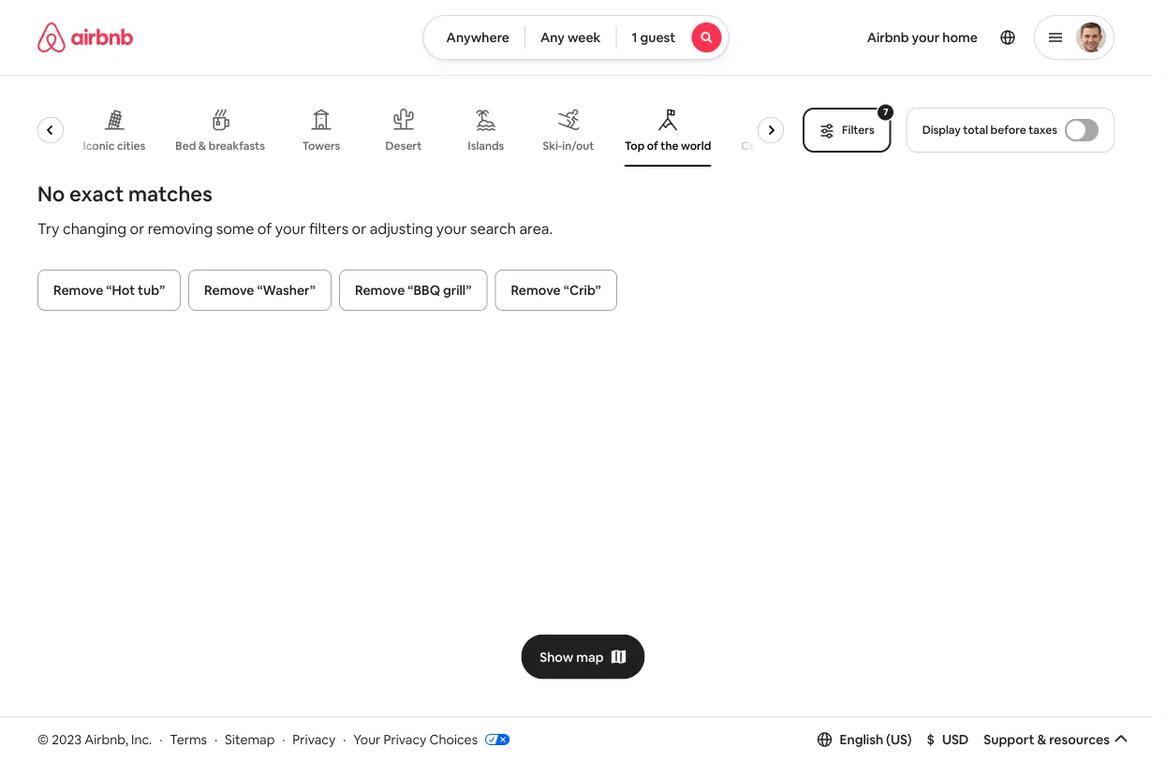 Task type: locate. For each thing, give the bounding box(es) containing it.
1 privacy from the left
[[293, 732, 336, 748]]

remove inside remove "hot tub" link
[[53, 282, 103, 299]]

1 · from the left
[[159, 732, 163, 748]]

filters
[[309, 219, 349, 238]]

casas particulares
[[741, 138, 839, 153]]

removing
[[148, 219, 213, 238]]

your inside airbnb your home link
[[912, 29, 940, 46]]

privacy right your
[[384, 732, 427, 748]]

& right support
[[1038, 732, 1047, 749]]

or
[[130, 219, 144, 238], [352, 219, 367, 238]]

remove for remove "hot tub"
[[53, 282, 103, 299]]

any week
[[541, 29, 601, 46]]

breakfasts
[[209, 139, 265, 153]]

1 vertical spatial &
[[1038, 732, 1047, 749]]

remove for remove "washer"
[[204, 282, 254, 299]]

some
[[216, 219, 254, 238]]

privacy
[[293, 732, 336, 748], [384, 732, 427, 748]]

·
[[159, 732, 163, 748], [215, 732, 218, 748], [282, 732, 285, 748], [343, 732, 346, 748]]

4 remove from the left
[[511, 282, 561, 299]]

any
[[541, 29, 565, 46]]

& for breakfasts
[[199, 139, 206, 153]]

of
[[647, 139, 659, 153], [258, 219, 272, 238]]

remove for remove "bbq grill"
[[355, 282, 405, 299]]

no exact matches
[[37, 180, 212, 207]]

& for resources
[[1038, 732, 1047, 749]]

$
[[927, 732, 935, 749]]

your
[[912, 29, 940, 46], [275, 219, 306, 238], [437, 219, 467, 238]]

0 horizontal spatial &
[[199, 139, 206, 153]]

any week button
[[525, 15, 617, 60]]

privacy left your
[[293, 732, 336, 748]]

top
[[625, 139, 645, 153]]

cities
[[117, 138, 146, 153]]

· right terms
[[215, 732, 218, 748]]

remove
[[53, 282, 103, 299], [204, 282, 254, 299], [355, 282, 405, 299], [511, 282, 561, 299]]

remove "bbq grill" link
[[339, 270, 488, 311]]

sitemap link
[[225, 732, 275, 748]]

your left home
[[912, 29, 940, 46]]

your privacy choices
[[354, 732, 478, 748]]

1 remove from the left
[[53, 282, 103, 299]]

particulares
[[775, 138, 839, 153]]

usd
[[943, 732, 969, 749]]

group containing iconic cities
[[0, 94, 839, 167]]

of right some
[[258, 219, 272, 238]]

support & resources button
[[984, 732, 1129, 749]]

3 remove from the left
[[355, 282, 405, 299]]

None search field
[[423, 15, 729, 60]]

· left your
[[343, 732, 346, 748]]

remove left the "crib"
[[511, 282, 561, 299]]

try
[[37, 219, 59, 238]]

© 2023 airbnb, inc. ·
[[37, 732, 163, 748]]

support
[[984, 732, 1035, 749]]

filters button
[[803, 108, 892, 153]]

your left filters at the top of the page
[[275, 219, 306, 238]]

containers
[[0, 139, 53, 153]]

anywhere
[[447, 29, 510, 46]]

remove left "bbq
[[355, 282, 405, 299]]

0 horizontal spatial privacy
[[293, 732, 336, 748]]

none search field containing anywhere
[[423, 15, 729, 60]]

1 horizontal spatial &
[[1038, 732, 1047, 749]]

remove "hot tub" link
[[37, 270, 181, 311]]

1 horizontal spatial your
[[437, 219, 467, 238]]

airbnb your home
[[867, 29, 978, 46]]

anywhere button
[[423, 15, 526, 60]]

remove for remove "crib"
[[511, 282, 561, 299]]

1 horizontal spatial privacy
[[384, 732, 427, 748]]

1 horizontal spatial or
[[352, 219, 367, 238]]

0 vertical spatial &
[[199, 139, 206, 153]]

3 · from the left
[[282, 732, 285, 748]]

remove left "hot
[[53, 282, 103, 299]]

& right bed
[[199, 139, 206, 153]]

your left search
[[437, 219, 467, 238]]

2 remove from the left
[[204, 282, 254, 299]]

remove inside remove "crib" link
[[511, 282, 561, 299]]

remove inside remove "washer" link
[[204, 282, 254, 299]]

privacy link
[[293, 732, 336, 748]]

1 horizontal spatial of
[[647, 139, 659, 153]]

remove inside remove "bbq grill" link
[[355, 282, 405, 299]]

0 horizontal spatial or
[[130, 219, 144, 238]]

· right inc.
[[159, 732, 163, 748]]

ski-
[[543, 139, 563, 153]]

iconic
[[83, 138, 115, 153]]

show
[[540, 649, 574, 666]]

filters
[[843, 123, 875, 137]]

1 vertical spatial of
[[258, 219, 272, 238]]

or right filters at the top of the page
[[352, 219, 367, 238]]

· left privacy link
[[282, 732, 285, 748]]

the
[[661, 139, 679, 153]]

2 horizontal spatial your
[[912, 29, 940, 46]]

islands
[[468, 139, 505, 153]]

of left the
[[647, 139, 659, 153]]

your
[[354, 732, 381, 748]]

remove "hot tub"
[[53, 282, 165, 299]]

group
[[0, 94, 839, 167]]

profile element
[[752, 0, 1115, 75]]

remove "bbq grill"
[[355, 282, 472, 299]]

week
[[568, 29, 601, 46]]

2 privacy from the left
[[384, 732, 427, 748]]

remove left "washer"
[[204, 282, 254, 299]]

area.
[[520, 219, 553, 238]]

bed
[[176, 139, 196, 153]]

adjusting
[[370, 219, 433, 238]]

or down no exact matches
[[130, 219, 144, 238]]

show map button
[[521, 635, 645, 680]]



Task type: describe. For each thing, give the bounding box(es) containing it.
4 · from the left
[[343, 732, 346, 748]]

airbnb your home link
[[856, 18, 990, 57]]

support & resources
[[984, 732, 1110, 749]]

1 or from the left
[[130, 219, 144, 238]]

"bbq
[[408, 282, 440, 299]]

airbnb,
[[85, 732, 128, 748]]

2023
[[52, 732, 82, 748]]

in/out
[[563, 139, 595, 153]]

2 · from the left
[[215, 732, 218, 748]]

2 or from the left
[[352, 219, 367, 238]]

0 vertical spatial of
[[647, 139, 659, 153]]

map
[[577, 649, 604, 666]]

exact
[[69, 180, 124, 207]]

world
[[681, 139, 712, 153]]

terms
[[170, 732, 207, 748]]

inc.
[[131, 732, 152, 748]]

tub"
[[138, 282, 165, 299]]

choices
[[430, 732, 478, 748]]

"washer"
[[257, 282, 316, 299]]

taxes
[[1029, 123, 1058, 137]]

remove "washer"
[[204, 282, 316, 299]]

home
[[943, 29, 978, 46]]

top of the world
[[625, 139, 712, 153]]

display total before taxes button
[[907, 108, 1115, 153]]

changing
[[63, 219, 127, 238]]

1
[[632, 29, 638, 46]]

english
[[840, 732, 884, 749]]

1 guest
[[632, 29, 676, 46]]

your privacy choices link
[[354, 732, 510, 750]]

remove "washer" link
[[188, 270, 332, 311]]

terms link
[[170, 732, 207, 748]]

display total before taxes
[[923, 123, 1058, 137]]

matches
[[128, 180, 212, 207]]

desert
[[386, 139, 422, 153]]

bed & breakfasts
[[176, 139, 265, 153]]

show map
[[540, 649, 604, 666]]

"hot
[[106, 282, 135, 299]]

"crib"
[[564, 282, 601, 299]]

(us)
[[887, 732, 912, 749]]

before
[[991, 123, 1027, 137]]

resources
[[1050, 732, 1110, 749]]

search
[[471, 219, 516, 238]]

0 horizontal spatial your
[[275, 219, 306, 238]]

0 horizontal spatial of
[[258, 219, 272, 238]]

sitemap
[[225, 732, 275, 748]]

terms · sitemap · privacy
[[170, 732, 336, 748]]

remove "crib" link
[[495, 270, 617, 311]]

ski-in/out
[[543, 139, 595, 153]]

total
[[964, 123, 989, 137]]

1 guest button
[[616, 15, 729, 60]]

iconic cities
[[83, 138, 146, 153]]

english (us) button
[[818, 732, 912, 749]]

no
[[37, 180, 65, 207]]

towers
[[302, 139, 340, 153]]

$ usd
[[927, 732, 969, 749]]

casas
[[741, 138, 773, 153]]

airbnb
[[867, 29, 910, 46]]

guest
[[640, 29, 676, 46]]

display
[[923, 123, 961, 137]]

remove "crib"
[[511, 282, 601, 299]]

try changing or removing some of your filters or adjusting your search area.
[[37, 219, 553, 238]]

grill"
[[443, 282, 472, 299]]

©
[[37, 732, 49, 748]]

english (us)
[[840, 732, 912, 749]]



Task type: vqa. For each thing, say whether or not it's contained in the screenshot.
2023
yes



